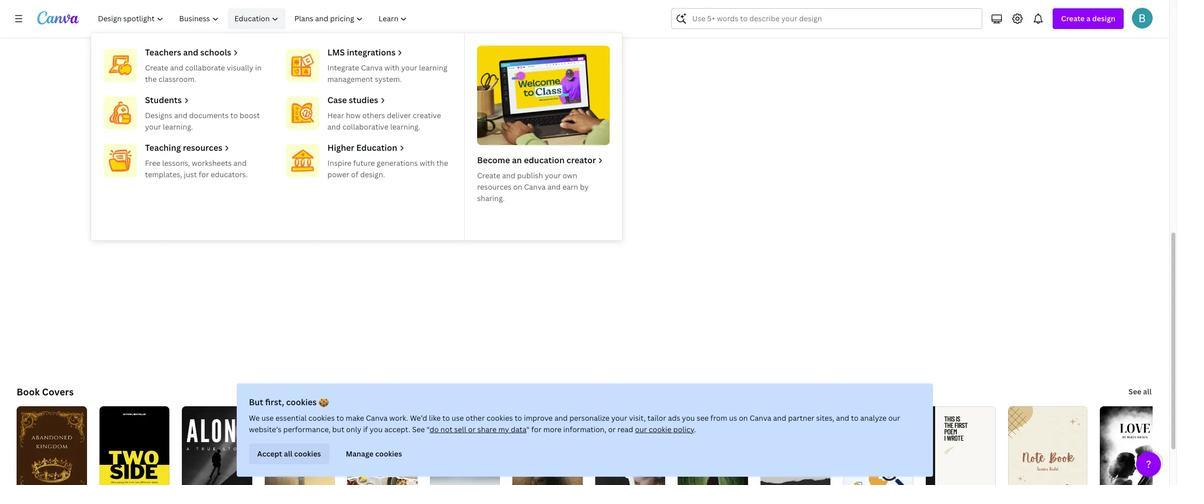 Task type: locate. For each thing, give the bounding box(es) containing it.
case studies
[[328, 94, 378, 106]]

system.
[[375, 74, 402, 84]]

0 horizontal spatial you
[[370, 425, 383, 434]]

1 vertical spatial resources
[[477, 182, 512, 192]]

create down 'teachers'
[[145, 63, 168, 73]]

2 " from the left
[[527, 425, 530, 434]]

create inside create and publish your own resources on canva and earn by sharing.
[[477, 171, 501, 180]]

1 vertical spatial on
[[739, 413, 748, 423]]

our down "visit,"
[[635, 425, 647, 434]]

see
[[1129, 387, 1142, 397], [412, 425, 425, 434]]

with up system.
[[385, 63, 400, 73]]

cookies down performance,
[[294, 449, 321, 459]]

your inside designs and documents to boost your learning.
[[145, 122, 161, 132]]

0 vertical spatial for
[[199, 169, 209, 179]]

1 horizontal spatial "
[[527, 425, 530, 434]]

hear
[[328, 110, 344, 120]]

0 vertical spatial with
[[385, 63, 400, 73]]

1 horizontal spatial education
[[356, 142, 397, 153]]

0 vertical spatial create
[[1062, 13, 1085, 23]]

all
[[1144, 387, 1152, 397], [284, 449, 293, 459]]

do not sell or share my data link
[[430, 425, 527, 434]]

0 horizontal spatial see
[[412, 425, 425, 434]]

book covers link
[[17, 386, 74, 398]]

the right generations
[[437, 158, 448, 168]]

cookies up essential
[[286, 397, 317, 408]]

0 horizontal spatial create
[[145, 63, 168, 73]]

and inside free lessons, worksheets and templates, just for educators.
[[234, 158, 247, 168]]

1 vertical spatial with
[[420, 158, 435, 168]]

canva
[[361, 63, 383, 73], [524, 182, 546, 192], [366, 413, 388, 423], [750, 413, 772, 423]]

0 vertical spatial on
[[513, 182, 522, 192]]

students
[[145, 94, 182, 106]]

0 vertical spatial education
[[234, 13, 270, 23]]

accept all cookies button
[[249, 444, 329, 464]]

for right just
[[199, 169, 209, 179]]

education
[[234, 13, 270, 23], [356, 142, 397, 153]]

partner
[[788, 413, 815, 423]]

0 vertical spatial the
[[145, 74, 157, 84]]

0 vertical spatial see
[[1129, 387, 1142, 397]]

None search field
[[672, 8, 983, 29]]

1 horizontal spatial create
[[477, 171, 501, 180]]

teaching
[[145, 142, 181, 153]]

and inside hear how others deliver creative and collaborative learning.
[[328, 122, 341, 132]]

🍪
[[319, 397, 329, 408]]

and right designs
[[174, 110, 187, 120]]

0 horizontal spatial with
[[385, 63, 400, 73]]

from
[[711, 413, 728, 423]]

essential
[[276, 413, 307, 423]]

" down the like
[[427, 425, 430, 434]]

improve
[[524, 413, 553, 423]]

data
[[511, 425, 527, 434]]

2 vertical spatial create
[[477, 171, 501, 180]]

learning.
[[163, 122, 193, 132], [390, 122, 421, 132]]

1 vertical spatial see
[[412, 425, 425, 434]]

1 vertical spatial you
[[370, 425, 383, 434]]

not
[[441, 425, 453, 434]]

1 " from the left
[[427, 425, 430, 434]]

your up system.
[[401, 63, 417, 73]]

1 learning. from the left
[[163, 122, 193, 132]]

canva down publish
[[524, 182, 546, 192]]

cookies down 🍪
[[309, 413, 335, 423]]

work.
[[390, 413, 408, 423]]

to left boost
[[231, 110, 238, 120]]

case
[[328, 94, 347, 106]]

on right us
[[739, 413, 748, 423]]

teachers and schools
[[145, 47, 231, 58]]

studies
[[349, 94, 378, 106]]

or right sell
[[468, 425, 476, 434]]

your left own
[[545, 171, 561, 180]]

1 horizontal spatial the
[[437, 158, 448, 168]]

lms integrations
[[328, 47, 396, 58]]

us
[[729, 413, 737, 423]]

1 horizontal spatial use
[[452, 413, 464, 423]]

we use essential cookies to make canva work. we'd like to use other cookies to improve and personalize your visit, tailor ads you see from us on canva and partner sites, and to analyze our website's performance, but only if you accept. see "
[[249, 413, 901, 434]]

the
[[145, 74, 157, 84], [437, 158, 448, 168]]

creative
[[413, 110, 441, 120]]

to right the like
[[443, 413, 450, 423]]

future
[[353, 158, 375, 168]]

create
[[1062, 13, 1085, 23], [145, 63, 168, 73], [477, 171, 501, 180]]

by
[[580, 182, 589, 192]]

documents
[[189, 110, 229, 120]]

design
[[1093, 13, 1116, 23]]

do
[[430, 425, 439, 434]]

and down hear at the left top of page
[[328, 122, 341, 132]]

with
[[385, 63, 400, 73], [420, 158, 435, 168]]

all inside see all "link"
[[1144, 387, 1152, 397]]

create down become
[[477, 171, 501, 180]]

brad klo image
[[1133, 8, 1153, 29]]

see all
[[1129, 387, 1152, 397]]

learning
[[419, 63, 448, 73]]

0 horizontal spatial or
[[468, 425, 476, 434]]

use up the website's
[[262, 413, 274, 423]]

with right generations
[[420, 158, 435, 168]]

cookies up my
[[487, 413, 513, 423]]

1 horizontal spatial all
[[1144, 387, 1152, 397]]

website's
[[249, 425, 282, 434]]

or
[[468, 425, 476, 434], [608, 425, 616, 434]]

"
[[427, 425, 430, 434], [527, 425, 530, 434]]

tailor
[[648, 413, 666, 423]]

0 horizontal spatial use
[[262, 413, 274, 423]]

canva up if
[[366, 413, 388, 423]]

education up in
[[234, 13, 270, 23]]

do not sell or share my data " for more information, or read our cookie policy .
[[430, 425, 696, 434]]

1 vertical spatial our
[[635, 425, 647, 434]]

integrations
[[347, 47, 396, 58]]

lms
[[328, 47, 345, 58]]

1 vertical spatial all
[[284, 449, 293, 459]]

0 horizontal spatial the
[[145, 74, 157, 84]]

in
[[255, 63, 262, 73]]

resources up the worksheets
[[183, 142, 222, 153]]

1 horizontal spatial or
[[608, 425, 616, 434]]

cookies
[[286, 397, 317, 408], [309, 413, 335, 423], [487, 413, 513, 423], [294, 449, 321, 459], [375, 449, 402, 459]]

0 horizontal spatial all
[[284, 449, 293, 459]]

of
[[351, 169, 359, 179]]

and up educators.
[[234, 158, 247, 168]]

1 horizontal spatial learning.
[[390, 122, 421, 132]]

education up future
[[356, 142, 397, 153]]

your inside we use essential cookies to make canva work. we'd like to use other cookies to improve and personalize your visit, tailor ads you see from us on canva and partner sites, and to analyze our website's performance, but only if you accept. see "
[[612, 413, 628, 423]]

1 horizontal spatial see
[[1129, 387, 1142, 397]]

for
[[199, 169, 209, 179], [532, 425, 542, 434]]

1 horizontal spatial for
[[532, 425, 542, 434]]

for down improve
[[532, 425, 542, 434]]

on
[[513, 182, 522, 192], [739, 413, 748, 423]]

learning. inside designs and documents to boost your learning.
[[163, 122, 193, 132]]

classroom.
[[159, 74, 196, 84]]

our right analyze
[[889, 413, 901, 423]]

education button
[[228, 8, 286, 29]]

2 learning. from the left
[[390, 122, 421, 132]]

on down publish
[[513, 182, 522, 192]]

create and publish your own resources on canva and earn by sharing.
[[477, 171, 589, 203]]

and left partner
[[773, 413, 787, 423]]

like
[[429, 413, 441, 423]]

own
[[563, 171, 578, 180]]

1 vertical spatial the
[[437, 158, 448, 168]]

your down designs
[[145, 122, 161, 132]]

resources up 'sharing.'
[[477, 182, 512, 192]]

0 horizontal spatial "
[[427, 425, 430, 434]]

and down an
[[502, 171, 516, 180]]

use up sell
[[452, 413, 464, 423]]

free
[[145, 158, 160, 168]]

see inside "link"
[[1129, 387, 1142, 397]]

canva inside create and publish your own resources on canva and earn by sharing.
[[524, 182, 546, 192]]

sell
[[454, 425, 467, 434]]

1 horizontal spatial on
[[739, 413, 748, 423]]

create left "a"
[[1062, 13, 1085, 23]]

your up read
[[612, 413, 628, 423]]

all inside 'accept all cookies' button
[[284, 449, 293, 459]]

we'd
[[410, 413, 427, 423]]

0 vertical spatial our
[[889, 413, 901, 423]]

2 use from the left
[[452, 413, 464, 423]]

1 vertical spatial create
[[145, 63, 168, 73]]

or left read
[[608, 425, 616, 434]]

but first, cookies 🍪
[[249, 397, 329, 408]]

create inside create and collaborate visually in the classroom.
[[145, 63, 168, 73]]

performance,
[[283, 425, 331, 434]]

the up students
[[145, 74, 157, 84]]

teachers
[[145, 47, 181, 58]]

" down improve
[[527, 425, 530, 434]]

but first, cookies 🍪 dialog
[[237, 384, 933, 477]]

your inside integrate canva with your learning management system.
[[401, 63, 417, 73]]

all for see
[[1144, 387, 1152, 397]]

1 vertical spatial for
[[532, 425, 542, 434]]

education inside menu
[[356, 142, 397, 153]]

see inside we use essential cookies to make canva work. we'd like to use other cookies to improve and personalize your visit, tailor ads you see from us on canva and partner sites, and to analyze our website's performance, but only if you accept. see "
[[412, 425, 425, 434]]

1 horizontal spatial our
[[889, 413, 901, 423]]

but
[[249, 397, 263, 408]]

teaching resources
[[145, 142, 222, 153]]

cookies down the accept. on the left of the page
[[375, 449, 402, 459]]

learning. down deliver
[[390, 122, 421, 132]]

top level navigation element
[[91, 8, 622, 240]]

for inside but first, cookies 🍪 dialog
[[532, 425, 542, 434]]

1 vertical spatial education
[[356, 142, 397, 153]]

and inside create and collaborate visually in the classroom.
[[170, 63, 183, 73]]

1 horizontal spatial with
[[420, 158, 435, 168]]

a
[[1087, 13, 1091, 23]]

2 horizontal spatial create
[[1062, 13, 1085, 23]]

you right if
[[370, 425, 383, 434]]

1 horizontal spatial resources
[[477, 182, 512, 192]]

all for accept
[[284, 449, 293, 459]]

you up policy
[[682, 413, 695, 423]]

0 horizontal spatial on
[[513, 182, 522, 192]]

0 horizontal spatial education
[[234, 13, 270, 23]]

learning. up teaching resources
[[163, 122, 193, 132]]

deliver
[[387, 110, 411, 120]]

and up classroom.
[[170, 63, 183, 73]]

0 horizontal spatial for
[[199, 169, 209, 179]]

collaborate
[[185, 63, 225, 73]]

0 vertical spatial you
[[682, 413, 695, 423]]

and left earn on the top of the page
[[548, 182, 561, 192]]

0 horizontal spatial learning.
[[163, 122, 193, 132]]

0 vertical spatial all
[[1144, 387, 1152, 397]]

and up do not sell or share my data " for more information, or read our cookie policy .
[[555, 413, 568, 423]]

your
[[401, 63, 417, 73], [145, 122, 161, 132], [545, 171, 561, 180], [612, 413, 628, 423]]

canva down integrations
[[361, 63, 383, 73]]

first,
[[265, 397, 284, 408]]

templates,
[[145, 169, 182, 179]]

0 horizontal spatial resources
[[183, 142, 222, 153]]



Task type: vqa. For each thing, say whether or not it's contained in the screenshot.
Hear
yes



Task type: describe. For each thing, give the bounding box(es) containing it.
accept.
[[385, 425, 411, 434]]

canva right us
[[750, 413, 772, 423]]

my
[[499, 425, 509, 434]]

education
[[524, 154, 565, 166]]

generations
[[377, 158, 418, 168]]

to inside designs and documents to boost your learning.
[[231, 110, 238, 120]]

manage cookies
[[346, 449, 402, 459]]

publish
[[517, 171, 543, 180]]

policy
[[674, 425, 694, 434]]

and up collaborate at the top left
[[183, 47, 198, 58]]

with inside integrate canva with your learning management system.
[[385, 63, 400, 73]]

create for teachers and schools
[[145, 63, 168, 73]]

canva inside integrate canva with your learning management system.
[[361, 63, 383, 73]]

hear how others deliver creative and collaborative learning.
[[328, 110, 441, 132]]

our cookie policy link
[[635, 425, 694, 434]]

earn
[[563, 182, 578, 192]]

inspire future generations with the power of design.
[[328, 158, 448, 179]]

read
[[618, 425, 634, 434]]

on inside create and publish your own resources on canva and earn by sharing.
[[513, 182, 522, 192]]

power
[[328, 169, 350, 179]]

with inside inspire future generations with the power of design.
[[420, 158, 435, 168]]

become
[[477, 154, 510, 166]]

the inside create and collaborate visually in the classroom.
[[145, 74, 157, 84]]

1 use from the left
[[262, 413, 274, 423]]

sites,
[[817, 413, 835, 423]]

resources inside create and publish your own resources on canva and earn by sharing.
[[477, 182, 512, 192]]

designs
[[145, 110, 172, 120]]

lessons,
[[162, 158, 190, 168]]

create a design
[[1062, 13, 1116, 23]]

create and collaborate visually in the classroom.
[[145, 63, 262, 84]]

worksheets
[[192, 158, 232, 168]]

and right sites,
[[836, 413, 850, 423]]

to up but
[[337, 413, 344, 423]]

sharing.
[[477, 193, 505, 203]]

create a design button
[[1053, 8, 1124, 29]]

learning. inside hear how others deliver creative and collaborative learning.
[[390, 122, 421, 132]]

visually
[[227, 63, 253, 73]]

book
[[17, 386, 40, 398]]

integrate canva with your learning management system.
[[328, 63, 448, 84]]

the inside inspire future generations with the power of design.
[[437, 158, 448, 168]]

share
[[478, 425, 497, 434]]

educators.
[[211, 169, 248, 179]]

other
[[466, 413, 485, 423]]

book covers
[[17, 386, 74, 398]]

to left analyze
[[851, 413, 859, 423]]

personalize
[[570, 413, 610, 423]]

ads
[[668, 413, 681, 423]]

but
[[332, 425, 344, 434]]

.
[[694, 425, 696, 434]]

visit,
[[629, 413, 646, 423]]

create inside dropdown button
[[1062, 13, 1085, 23]]

1 horizontal spatial you
[[682, 413, 695, 423]]

higher education
[[328, 142, 397, 153]]

accept all cookies
[[257, 449, 321, 459]]

become an education creator
[[477, 154, 596, 166]]

design.
[[360, 169, 385, 179]]

schools
[[200, 47, 231, 58]]

only
[[346, 425, 362, 434]]

an
[[512, 154, 522, 166]]

1 or from the left
[[468, 425, 476, 434]]

education menu
[[91, 33, 622, 240]]

education inside popup button
[[234, 13, 270, 23]]

manage cookies button
[[338, 444, 410, 464]]

if
[[363, 425, 368, 434]]

boost
[[240, 110, 260, 120]]

more
[[544, 425, 562, 434]]

Search search field
[[693, 9, 962, 29]]

0 horizontal spatial our
[[635, 425, 647, 434]]

on inside we use essential cookies to make canva work. we'd like to use other cookies to improve and personalize your visit, tailor ads you see from us on canva and partner sites, and to analyze our website's performance, but only if you accept. see "
[[739, 413, 748, 423]]

free lessons, worksheets and templates, just for educators.
[[145, 158, 248, 179]]

create for become an education creator
[[477, 171, 501, 180]]

designs and documents to boost your learning.
[[145, 110, 260, 132]]

our inside we use essential cookies to make canva work. we'd like to use other cookies to improve and personalize your visit, tailor ads you see from us on canva and partner sites, and to analyze our website's performance, but only if you accept. see "
[[889, 413, 901, 423]]

just
[[184, 169, 197, 179]]

higher
[[328, 142, 355, 153]]

and inside designs and documents to boost your learning.
[[174, 110, 187, 120]]

to up data
[[515, 413, 522, 423]]

others
[[362, 110, 385, 120]]

see all link
[[1128, 381, 1153, 402]]

collaborative
[[343, 122, 389, 132]]

manage
[[346, 449, 374, 459]]

creator
[[567, 154, 596, 166]]

inspire
[[328, 158, 352, 168]]

we
[[249, 413, 260, 423]]

" inside we use essential cookies to make canva work. we'd like to use other cookies to improve and personalize your visit, tailor ads you see from us on canva and partner sites, and to analyze our website's performance, but only if you accept. see "
[[427, 425, 430, 434]]

accept
[[257, 449, 282, 459]]

see
[[697, 413, 709, 423]]

analyze
[[861, 413, 887, 423]]

covers
[[42, 386, 74, 398]]

your inside create and publish your own resources on canva and earn by sharing.
[[545, 171, 561, 180]]

2 or from the left
[[608, 425, 616, 434]]

management
[[328, 74, 373, 84]]

how
[[346, 110, 361, 120]]

0 vertical spatial resources
[[183, 142, 222, 153]]

for inside free lessons, worksheets and templates, just for educators.
[[199, 169, 209, 179]]



